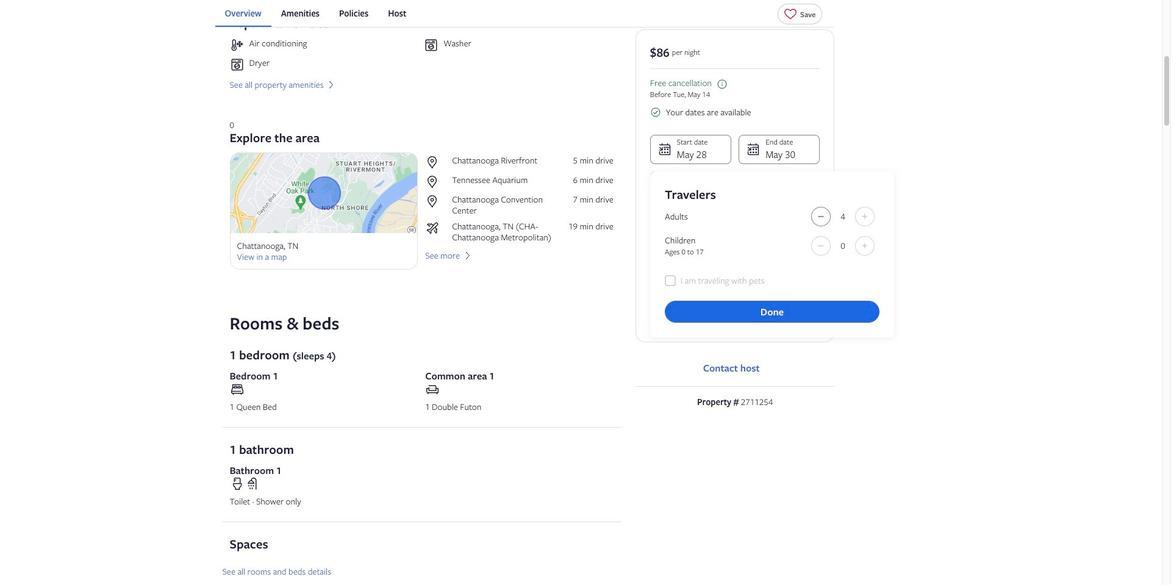 Task type: vqa. For each thing, say whether or not it's contained in the screenshot.
Next month image
no



Task type: locate. For each thing, give the bounding box(es) containing it.
children + image
[[858, 241, 873, 251]]

popular location image up airport icon
[[425, 194, 447, 209]]

1 vertical spatial list
[[425, 155, 614, 243]]

adults + image
[[858, 212, 873, 221]]

popular location image
[[425, 175, 447, 189], [425, 194, 447, 209]]

popular location image down popular location icon
[[425, 175, 447, 189]]

1 vertical spatial popular location image
[[425, 194, 447, 209]]

list item
[[230, 38, 419, 53], [424, 38, 614, 53], [230, 57, 419, 72]]

list
[[215, 0, 835, 27], [425, 155, 614, 243]]

medium image
[[326, 79, 337, 90]]

0 vertical spatial popular location image
[[425, 175, 447, 189]]

1 popular location image from the top
[[425, 175, 447, 189]]

0 vertical spatial list
[[215, 0, 835, 27]]

small image
[[650, 107, 661, 118]]



Task type: describe. For each thing, give the bounding box(es) containing it.
airport image
[[425, 221, 447, 236]]

map image
[[230, 153, 418, 233]]

popular location image
[[425, 155, 447, 170]]

adults - image
[[814, 212, 829, 221]]

medium image
[[463, 250, 474, 261]]

2 popular location image from the top
[[425, 194, 447, 209]]

children - image
[[814, 241, 829, 251]]



